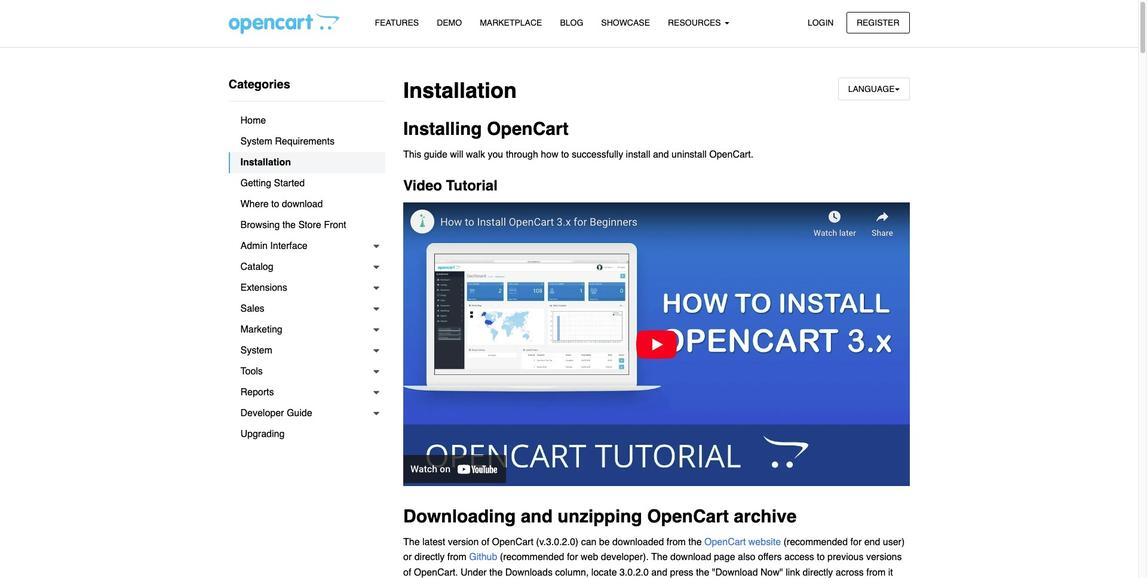 Task type: locate. For each thing, give the bounding box(es) containing it.
2 system from the top
[[240, 345, 272, 356]]

catalog
[[240, 262, 273, 272]]

1 vertical spatial for
[[567, 552, 578, 563]]

and right install
[[653, 149, 669, 160]]

system down home
[[240, 136, 272, 147]]

upgrading link
[[229, 424, 385, 445]]

(recommended up downloads
[[500, 552, 564, 563]]

1 vertical spatial of
[[403, 567, 411, 578]]

1 horizontal spatial directly
[[803, 567, 833, 578]]

2 vertical spatial to
[[817, 552, 825, 563]]

from inside (recommended for end user) or directly from
[[447, 552, 466, 563]]

2 horizontal spatial to
[[817, 552, 825, 563]]

0 vertical spatial to
[[561, 149, 569, 160]]

the
[[403, 537, 420, 548], [651, 552, 668, 563]]

installing opencart
[[403, 118, 569, 139]]

directly
[[414, 552, 445, 563], [803, 567, 833, 578]]

1 horizontal spatial of
[[481, 537, 489, 548]]

installation up getting started
[[240, 157, 291, 168]]

"download
[[712, 567, 758, 578]]

0 horizontal spatial (recommended
[[500, 552, 564, 563]]

1 horizontal spatial download
[[670, 552, 711, 563]]

opencart.
[[709, 149, 753, 160], [414, 567, 458, 578]]

to right where
[[271, 199, 279, 210]]

the up or
[[403, 537, 420, 548]]

0 horizontal spatial the
[[403, 537, 420, 548]]

started
[[274, 178, 305, 189]]

2 horizontal spatial from
[[866, 567, 886, 578]]

1 vertical spatial (recommended
[[500, 552, 564, 563]]

2 vertical spatial and
[[651, 567, 667, 578]]

download down getting started link
[[282, 199, 323, 210]]

you
[[488, 149, 503, 160]]

(recommended for end
[[784, 537, 848, 548]]

installing
[[403, 118, 482, 139]]

0 horizontal spatial installation
[[240, 157, 291, 168]]

0 vertical spatial download
[[282, 199, 323, 210]]

(recommended for end user) or directly from
[[403, 537, 905, 563]]

extensions
[[240, 283, 287, 293]]

previous
[[827, 552, 864, 563]]

of up the 'github' at bottom left
[[481, 537, 489, 548]]

system up tools
[[240, 345, 272, 356]]

downloading and unzipping opencart archive
[[403, 506, 797, 527]]

blog link
[[551, 13, 592, 34]]

download
[[282, 199, 323, 210], [670, 552, 711, 563]]

1 horizontal spatial for
[[850, 537, 862, 548]]

press
[[670, 567, 693, 578]]

0 horizontal spatial of
[[403, 567, 411, 578]]

developer
[[240, 408, 284, 419]]

0 horizontal spatial to
[[271, 199, 279, 210]]

the down the downloaded
[[651, 552, 668, 563]]

system link
[[229, 341, 385, 361]]

1 vertical spatial installation
[[240, 157, 291, 168]]

1 vertical spatial system
[[240, 345, 272, 356]]

page
[[714, 552, 735, 563]]

and inside '(recommended for web developer). the download page also offers access to previous versions of opencart. under the downloads column, locate 3.0.2.0 and press the "download now" link directly across from i'
[[651, 567, 667, 578]]

to inside '(recommended for web developer). the download page also offers access to previous versions of opencart. under the downloads column, locate 3.0.2.0 and press the "download now" link directly across from i'
[[817, 552, 825, 563]]

marketing
[[240, 324, 282, 335]]

showcase link
[[592, 13, 659, 34]]

(recommended inside (recommended for end user) or directly from
[[784, 537, 848, 548]]

(recommended up access
[[784, 537, 848, 548]]

download up press
[[670, 552, 711, 563]]

to right how
[[561, 149, 569, 160]]

1 vertical spatial download
[[670, 552, 711, 563]]

installation up installing
[[403, 78, 517, 103]]

for
[[850, 537, 862, 548], [567, 552, 578, 563]]

2 vertical spatial from
[[866, 567, 886, 578]]

uninstall
[[672, 149, 707, 160]]

directly inside (recommended for end user) or directly from
[[414, 552, 445, 563]]

and left press
[[651, 567, 667, 578]]

end
[[864, 537, 880, 548]]

0 vertical spatial opencart.
[[709, 149, 753, 160]]

unzipping
[[558, 506, 642, 527]]

0 vertical spatial directly
[[414, 552, 445, 563]]

0 vertical spatial from
[[667, 537, 686, 548]]

0 horizontal spatial directly
[[414, 552, 445, 563]]

0 vertical spatial system
[[240, 136, 272, 147]]

from inside '(recommended for web developer). the download page also offers access to previous versions of opencart. under the downloads column, locate 3.0.2.0 and press the "download now" link directly across from i'
[[866, 567, 886, 578]]

of down or
[[403, 567, 411, 578]]

opencart website link
[[704, 537, 781, 548]]

for inside '(recommended for web developer). the download page also offers access to previous versions of opencart. under the downloads column, locate 3.0.2.0 and press the "download now" link directly across from i'
[[567, 552, 578, 563]]

language
[[848, 84, 895, 94]]

this guide will walk you through how to successfully install and uninstall opencart.
[[403, 149, 753, 160]]

0 vertical spatial of
[[481, 537, 489, 548]]

system
[[240, 136, 272, 147], [240, 345, 272, 356]]

0 horizontal spatial for
[[567, 552, 578, 563]]

marketing link
[[229, 320, 385, 341]]

1 horizontal spatial from
[[667, 537, 686, 548]]

to right access
[[817, 552, 825, 563]]

1 horizontal spatial (recommended
[[784, 537, 848, 548]]

opencart up (recommended for end user) or directly from
[[647, 506, 729, 527]]

offers
[[758, 552, 782, 563]]

across
[[836, 567, 864, 578]]

and
[[653, 149, 669, 160], [521, 506, 553, 527], [651, 567, 667, 578]]

1 vertical spatial the
[[651, 552, 668, 563]]

developer guide
[[240, 408, 312, 419]]

from down version
[[447, 552, 466, 563]]

admin interface link
[[229, 236, 385, 257]]

video
[[403, 178, 442, 194]]

interface
[[270, 241, 307, 252]]

opencart up the 'github' at bottom left
[[492, 537, 533, 548]]

the
[[282, 220, 296, 231], [688, 537, 702, 548], [489, 567, 503, 578], [696, 567, 709, 578]]

column,
[[555, 567, 589, 578]]

sales
[[240, 304, 264, 314]]

1 vertical spatial from
[[447, 552, 466, 563]]

blog
[[560, 18, 583, 27]]

(recommended inside '(recommended for web developer). the download page also offers access to previous versions of opencart. under the downloads column, locate 3.0.2.0 and press the "download now" link directly across from i'
[[500, 552, 564, 563]]

1 horizontal spatial the
[[651, 552, 668, 563]]

link
[[786, 567, 800, 578]]

directly down access
[[803, 567, 833, 578]]

store
[[298, 220, 321, 231]]

to
[[561, 149, 569, 160], [271, 199, 279, 210], [817, 552, 825, 563]]

0 vertical spatial (recommended
[[784, 537, 848, 548]]

installation
[[403, 78, 517, 103], [240, 157, 291, 168]]

this
[[403, 149, 421, 160]]

home
[[240, 115, 266, 126]]

0 vertical spatial for
[[850, 537, 862, 548]]

reports link
[[229, 382, 385, 403]]

from up press
[[667, 537, 686, 548]]

upgrading
[[240, 429, 285, 440]]

install
[[626, 149, 650, 160]]

1 system from the top
[[240, 136, 272, 147]]

and up "(v.3.0.2.0)"
[[521, 506, 553, 527]]

(v.3.0.2.0)
[[536, 537, 578, 548]]

1 vertical spatial opencart.
[[414, 567, 458, 578]]

resources
[[668, 18, 723, 27]]

opencart
[[487, 118, 569, 139], [647, 506, 729, 527], [492, 537, 533, 548], [704, 537, 746, 548]]

from down versions
[[866, 567, 886, 578]]

for inside (recommended for end user) or directly from
[[850, 537, 862, 548]]

for left end
[[850, 537, 862, 548]]

1 vertical spatial directly
[[803, 567, 833, 578]]

0 horizontal spatial opencart.
[[414, 567, 458, 578]]

1 horizontal spatial to
[[561, 149, 569, 160]]

directly down latest
[[414, 552, 445, 563]]

opencart. right uninstall
[[709, 149, 753, 160]]

of
[[481, 537, 489, 548], [403, 567, 411, 578]]

browsing the store front
[[240, 220, 346, 231]]

opencart. down latest
[[414, 567, 458, 578]]

front
[[324, 220, 346, 231]]

demo link
[[428, 13, 471, 34]]

directly inside '(recommended for web developer). the download page also offers access to previous versions of opencart. under the downloads column, locate 3.0.2.0 and press the "download now" link directly across from i'
[[803, 567, 833, 578]]

0 horizontal spatial from
[[447, 552, 466, 563]]

categories
[[229, 78, 290, 91]]

(recommended for web
[[500, 552, 564, 563]]

1 horizontal spatial installation
[[403, 78, 517, 103]]

from
[[667, 537, 686, 548], [447, 552, 466, 563], [866, 567, 886, 578]]

will
[[450, 149, 463, 160]]

(recommended
[[784, 537, 848, 548], [500, 552, 564, 563]]

video tutorial
[[403, 178, 498, 194]]

for up column,
[[567, 552, 578, 563]]



Task type: vqa. For each thing, say whether or not it's contained in the screenshot.
compressed file open image
no



Task type: describe. For each thing, give the bounding box(es) containing it.
marketplace
[[480, 18, 542, 27]]

features link
[[366, 13, 428, 34]]

system requirements link
[[229, 131, 385, 152]]

opencart up page in the right of the page
[[704, 537, 746, 548]]

browsing the store front link
[[229, 215, 385, 236]]

web
[[581, 552, 598, 563]]

where to download
[[240, 199, 323, 210]]

website
[[748, 537, 781, 548]]

1 vertical spatial to
[[271, 199, 279, 210]]

guide
[[424, 149, 447, 160]]

under
[[461, 567, 487, 578]]

opencart up through
[[487, 118, 569, 139]]

the inside '(recommended for web developer). the download page also offers access to previous versions of opencart. under the downloads column, locate 3.0.2.0 and press the "download now" link directly across from i'
[[651, 552, 668, 563]]

register
[[857, 18, 899, 27]]

system for system requirements
[[240, 136, 272, 147]]

tools link
[[229, 361, 385, 382]]

tutorial
[[446, 178, 498, 194]]

downloading
[[403, 506, 516, 527]]

for for end
[[850, 537, 862, 548]]

showcase
[[601, 18, 650, 27]]

features
[[375, 18, 419, 27]]

downloads
[[505, 567, 553, 578]]

extensions link
[[229, 278, 385, 299]]

guide
[[287, 408, 312, 419]]

resources link
[[659, 13, 738, 34]]

latest
[[422, 537, 445, 548]]

marketplace link
[[471, 13, 551, 34]]

admin interface
[[240, 241, 307, 252]]

0 vertical spatial and
[[653, 149, 669, 160]]

for for web
[[567, 552, 578, 563]]

be
[[599, 537, 610, 548]]

opencart - open source shopping cart solution image
[[229, 13, 339, 34]]

opencart. inside '(recommended for web developer). the download page also offers access to previous versions of opencart. under the downloads column, locate 3.0.2.0 and press the "download now" link directly across from i'
[[414, 567, 458, 578]]

where
[[240, 199, 269, 210]]

login
[[808, 18, 834, 27]]

1 vertical spatial and
[[521, 506, 553, 527]]

getting started link
[[229, 173, 385, 194]]

user)
[[883, 537, 905, 548]]

1 horizontal spatial opencart.
[[709, 149, 753, 160]]

system for system
[[240, 345, 272, 356]]

login link
[[798, 12, 844, 33]]

locate
[[591, 567, 617, 578]]

system requirements
[[240, 136, 335, 147]]

of inside '(recommended for web developer). the download page also offers access to previous versions of opencart. under the downloads column, locate 3.0.2.0 and press the "download now" link directly across from i'
[[403, 567, 411, 578]]

(recommended for web developer). the download page also offers access to previous versions of opencart. under the downloads column, locate 3.0.2.0 and press the "download now" link directly across from i
[[403, 552, 902, 578]]

access
[[784, 552, 814, 563]]

catalog link
[[229, 257, 385, 278]]

through
[[506, 149, 538, 160]]

language button
[[838, 78, 910, 101]]

reports
[[240, 387, 274, 398]]

browsing
[[240, 220, 280, 231]]

requirements
[[275, 136, 335, 147]]

download inside '(recommended for web developer). the download page also offers access to previous versions of opencart. under the downloads column, locate 3.0.2.0 and press the "download now" link directly across from i'
[[670, 552, 711, 563]]

the down github link
[[489, 567, 503, 578]]

home link
[[229, 111, 385, 131]]

sales link
[[229, 299, 385, 320]]

where to download link
[[229, 194, 385, 215]]

also
[[738, 552, 755, 563]]

developer).
[[601, 552, 649, 563]]

walk
[[466, 149, 485, 160]]

developer guide link
[[229, 403, 385, 424]]

admin
[[240, 241, 268, 252]]

downloaded
[[612, 537, 664, 548]]

0 vertical spatial installation
[[403, 78, 517, 103]]

getting
[[240, 178, 271, 189]]

getting started
[[240, 178, 305, 189]]

archive
[[734, 506, 797, 527]]

0 vertical spatial the
[[403, 537, 420, 548]]

installation link
[[229, 152, 385, 173]]

the latest version of opencart (v.3.0.2.0) can be downloaded from the opencart website
[[403, 537, 781, 548]]

register link
[[847, 12, 910, 33]]

version
[[448, 537, 479, 548]]

now"
[[761, 567, 783, 578]]

the up press
[[688, 537, 702, 548]]

the right press
[[696, 567, 709, 578]]

0 horizontal spatial download
[[282, 199, 323, 210]]

tools
[[240, 366, 263, 377]]

the left store at the top of the page
[[282, 220, 296, 231]]

github link
[[469, 552, 497, 563]]

3.0.2.0
[[620, 567, 649, 578]]

successfully
[[572, 149, 623, 160]]

demo
[[437, 18, 462, 27]]

can
[[581, 537, 597, 548]]



